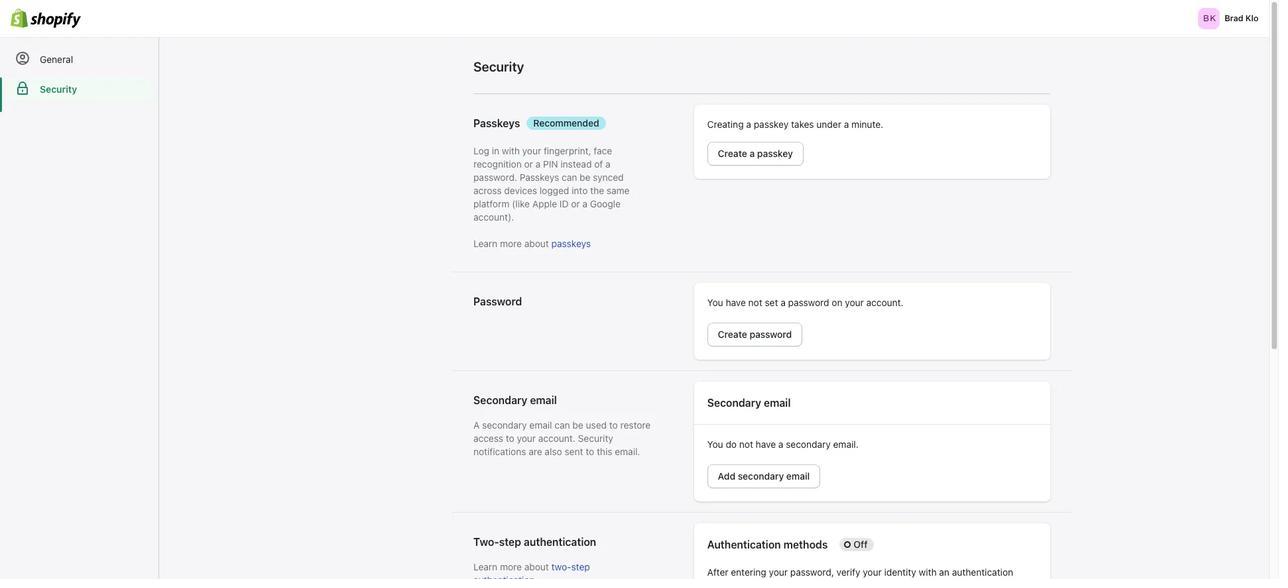 Task type: locate. For each thing, give the bounding box(es) containing it.
security
[[474, 59, 524, 74], [40, 84, 77, 95], [578, 433, 614, 445]]

0 horizontal spatial secondary
[[474, 395, 528, 407]]

your up are
[[517, 433, 536, 445]]

2 vertical spatial secondary
[[738, 471, 784, 482]]

0 vertical spatial create
[[718, 148, 748, 159]]

have up add secondary email
[[756, 439, 776, 451]]

about
[[525, 238, 549, 249], [525, 562, 549, 573]]

a right set
[[781, 297, 786, 309]]

your inside a secondary email can be used to restore access to your account. security notifications are also sent to this email.
[[517, 433, 536, 445]]

not right do on the right bottom
[[740, 439, 754, 451]]

0 vertical spatial learn
[[474, 238, 498, 249]]

1 you from the top
[[708, 297, 724, 309]]

about left passkeys link
[[525, 238, 549, 249]]

with inside after entering your password, verify your identity with an authentication
[[919, 567, 937, 579]]

0 horizontal spatial security
[[40, 84, 77, 95]]

a right of
[[606, 159, 611, 170]]

step down two-step authentication
[[572, 562, 590, 573]]

learn down account).
[[474, 238, 498, 249]]

a down "into"
[[583, 198, 588, 210]]

0 vertical spatial secondary
[[482, 420, 527, 431]]

to up 'notifications'
[[506, 433, 515, 445]]

0 vertical spatial to
[[610, 420, 618, 431]]

0 horizontal spatial secondary
[[482, 420, 527, 431]]

your right "verify"
[[863, 567, 882, 579]]

1 vertical spatial step
[[572, 562, 590, 573]]

add
[[718, 471, 736, 482]]

password
[[789, 297, 830, 309], [750, 329, 792, 340]]

1 vertical spatial secondary
[[786, 439, 831, 451]]

0 horizontal spatial have
[[726, 297, 746, 309]]

1 horizontal spatial to
[[586, 447, 595, 458]]

1 about from the top
[[525, 238, 549, 249]]

more down account).
[[500, 238, 522, 249]]

0 vertical spatial be
[[580, 172, 591, 183]]

with left an
[[919, 567, 937, 579]]

1 vertical spatial security
[[40, 84, 77, 95]]

secondary for do
[[708, 397, 762, 409]]

to
[[610, 420, 618, 431], [506, 433, 515, 445], [586, 447, 595, 458]]

or
[[524, 159, 533, 170], [571, 198, 580, 210]]

same
[[607, 185, 630, 196]]

your left fingerprint,
[[523, 145, 542, 157]]

1 vertical spatial can
[[555, 420, 570, 431]]

you for you have not set a password on your account.
[[708, 297, 724, 309]]

secondary up add secondary email
[[786, 439, 831, 451]]

passkey
[[754, 119, 789, 130], [758, 148, 793, 159]]

1 horizontal spatial account.
[[867, 297, 904, 309]]

create password button
[[708, 323, 803, 347]]

an
[[940, 567, 950, 579]]

after
[[708, 567, 729, 579]]

email up are
[[530, 420, 552, 431]]

more
[[500, 238, 522, 249], [500, 562, 522, 573]]

create inside button
[[718, 329, 748, 340]]

1 learn from the top
[[474, 238, 498, 249]]

with right in at left
[[502, 145, 520, 157]]

passkeys down pin
[[520, 172, 559, 183]]

0 vertical spatial passkey
[[754, 119, 789, 130]]

this
[[597, 447, 613, 458]]

create inside "button"
[[718, 148, 748, 159]]

0 vertical spatial or
[[524, 159, 533, 170]]

secondary up a
[[474, 395, 528, 407]]

more down two-step authentication
[[500, 562, 522, 573]]

secondary inside button
[[738, 471, 784, 482]]

1 vertical spatial passkey
[[758, 148, 793, 159]]

authentication down learn more about
[[474, 575, 535, 580]]

1 horizontal spatial with
[[919, 567, 937, 579]]

two-step authentication
[[474, 562, 590, 580]]

0 vertical spatial with
[[502, 145, 520, 157]]

1 horizontal spatial step
[[572, 562, 590, 573]]

0 vertical spatial about
[[525, 238, 549, 249]]

password down set
[[750, 329, 792, 340]]

in
[[492, 145, 500, 157]]

are
[[529, 447, 542, 458]]

passkeys up in at left
[[474, 118, 520, 130]]

be left used
[[573, 420, 584, 431]]

0 horizontal spatial account.
[[539, 433, 576, 445]]

learn
[[474, 238, 498, 249], [474, 562, 498, 573]]

0 vertical spatial passkeys
[[474, 118, 520, 130]]

you
[[708, 297, 724, 309], [708, 439, 724, 451]]

1 vertical spatial you
[[708, 439, 724, 451]]

a down creating a passkey takes under a minute.
[[750, 148, 755, 159]]

create
[[718, 148, 748, 159], [718, 329, 748, 340]]

you up "create password" on the right
[[708, 297, 724, 309]]

passkey inside "button"
[[758, 148, 793, 159]]

1 vertical spatial about
[[525, 562, 549, 573]]

0 vertical spatial can
[[562, 172, 577, 183]]

secondary
[[474, 395, 528, 407], [708, 397, 762, 409]]

secondary email up do on the right bottom
[[708, 397, 791, 409]]

fingerprint,
[[544, 145, 592, 157]]

your
[[523, 145, 542, 157], [845, 297, 864, 309], [517, 433, 536, 445], [769, 567, 788, 579], [863, 567, 882, 579]]

recommended
[[534, 117, 600, 129]]

account. inside a secondary email can be used to restore access to your account. security notifications are also sent to this email.
[[539, 433, 576, 445]]

secondary email
[[474, 395, 557, 407], [708, 397, 791, 409]]

the
[[591, 185, 604, 196]]

1 horizontal spatial secondary
[[708, 397, 762, 409]]

security inside a secondary email can be used to restore access to your account. security notifications are also sent to this email.
[[578, 433, 614, 445]]

authentication right an
[[953, 567, 1014, 579]]

or left pin
[[524, 159, 533, 170]]

1 vertical spatial to
[[506, 433, 515, 445]]

apple
[[533, 198, 557, 210]]

or right id on the left top of the page
[[571, 198, 580, 210]]

not left set
[[749, 297, 763, 309]]

have
[[726, 297, 746, 309], [756, 439, 776, 451]]

authentication inside two-step authentication
[[474, 575, 535, 580]]

can down instead
[[562, 172, 577, 183]]

set
[[765, 297, 779, 309]]

authentication for two-step authentication
[[474, 575, 535, 580]]

0 horizontal spatial or
[[524, 159, 533, 170]]

2 you from the top
[[708, 439, 724, 451]]

verify
[[837, 567, 861, 579]]

to right used
[[610, 420, 618, 431]]

platform
[[474, 198, 510, 210]]

1 vertical spatial passkeys
[[520, 172, 559, 183]]

2 learn from the top
[[474, 562, 498, 573]]

email down the you do not have a secondary email.
[[787, 471, 810, 482]]

0 vertical spatial account.
[[867, 297, 904, 309]]

0 vertical spatial you
[[708, 297, 724, 309]]

methods
[[784, 539, 828, 551]]

authentication up two- at the left bottom of page
[[524, 537, 597, 549]]

1 vertical spatial with
[[919, 567, 937, 579]]

0 vertical spatial step
[[499, 537, 521, 549]]

secondary inside a secondary email can be used to restore access to your account. security notifications are also sent to this email.
[[482, 420, 527, 431]]

klo
[[1246, 13, 1259, 23]]

1 horizontal spatial or
[[571, 198, 580, 210]]

secondary up access
[[482, 420, 527, 431]]

0 vertical spatial more
[[500, 238, 522, 249]]

a inside "button"
[[750, 148, 755, 159]]

have left set
[[726, 297, 746, 309]]

with
[[502, 145, 520, 157], [919, 567, 937, 579]]

2 horizontal spatial to
[[610, 420, 618, 431]]

create for create password
[[718, 329, 748, 340]]

2 more from the top
[[500, 562, 522, 573]]

secondary up do on the right bottom
[[708, 397, 762, 409]]

be up "into"
[[580, 172, 591, 183]]

1 vertical spatial create
[[718, 329, 748, 340]]

do
[[726, 439, 737, 451]]

2 horizontal spatial security
[[578, 433, 614, 445]]

passkey for creating
[[754, 119, 789, 130]]

0 vertical spatial have
[[726, 297, 746, 309]]

account. up also
[[539, 433, 576, 445]]

be inside a secondary email can be used to restore access to your account. security notifications are also sent to this email.
[[573, 420, 584, 431]]

1 vertical spatial not
[[740, 439, 754, 451]]

passkey left takes
[[754, 119, 789, 130]]

can inside a secondary email can be used to restore access to your account. security notifications are also sent to this email.
[[555, 420, 570, 431]]

2 vertical spatial security
[[578, 433, 614, 445]]

after entering your password, verify your identity with an authentication
[[708, 567, 1014, 580]]

2 create from the top
[[718, 329, 748, 340]]

with inside log in with your fingerprint, face recognition or a pin instead of a password. passkeys can be synced across devices logged into the same platform (like apple id or a google account).
[[502, 145, 520, 157]]

account.
[[867, 297, 904, 309], [539, 433, 576, 445]]

step up learn more about
[[499, 537, 521, 549]]

0 horizontal spatial secondary email
[[474, 395, 557, 407]]

you left do on the right bottom
[[708, 439, 724, 451]]

account).
[[474, 212, 514, 223]]

add secondary email button
[[708, 465, 821, 489]]

your right on
[[845, 297, 864, 309]]

authentication
[[524, 537, 597, 549], [953, 567, 1014, 579], [474, 575, 535, 580]]

password left on
[[789, 297, 830, 309]]

1 horizontal spatial have
[[756, 439, 776, 451]]

can inside log in with your fingerprint, face recognition or a pin instead of a password. passkeys can be synced across devices logged into the same platform (like apple id or a google account).
[[562, 172, 577, 183]]

2 about from the top
[[525, 562, 549, 573]]

email up a secondary email can be used to restore access to your account. security notifications are also sent to this email.
[[530, 395, 557, 407]]

to left this
[[586, 447, 595, 458]]

be inside log in with your fingerprint, face recognition or a pin instead of a password. passkeys can be synced across devices logged into the same platform (like apple id or a google account).
[[580, 172, 591, 183]]

2 vertical spatial to
[[586, 447, 595, 458]]

brad
[[1225, 13, 1244, 23]]

password
[[474, 296, 522, 308]]

1 more from the top
[[500, 238, 522, 249]]

log in with your fingerprint, face recognition or a pin instead of a password. passkeys can be synced across devices logged into the same platform (like apple id or a google account).
[[474, 145, 630, 223]]

password.
[[474, 172, 517, 183]]

passkeys link
[[552, 238, 591, 249]]

1 vertical spatial learn
[[474, 562, 498, 573]]

secondary email up a
[[474, 395, 557, 407]]

secondary right add
[[738, 471, 784, 482]]

across
[[474, 185, 502, 196]]

your inside log in with your fingerprint, face recognition or a pin instead of a password. passkeys can be synced across devices logged into the same platform (like apple id or a google account).
[[523, 145, 542, 157]]

under
[[817, 119, 842, 130]]

learn for learn more about passkeys
[[474, 238, 498, 249]]

0 horizontal spatial email.
[[615, 447, 641, 458]]

be
[[580, 172, 591, 183], [573, 420, 584, 431]]

passkey down creating a passkey takes under a minute.
[[758, 148, 793, 159]]

1 horizontal spatial security
[[474, 59, 524, 74]]

passkeys inside log in with your fingerprint, face recognition or a pin instead of a password. passkeys can be synced across devices logged into the same platform (like apple id or a google account).
[[520, 172, 559, 183]]

1 vertical spatial account.
[[539, 433, 576, 445]]

passkeys
[[474, 118, 520, 130], [520, 172, 559, 183]]

1 horizontal spatial secondary
[[738, 471, 784, 482]]

1 create from the top
[[718, 148, 748, 159]]

about left two- at the left bottom of page
[[525, 562, 549, 573]]

(like
[[512, 198, 530, 210]]

1 vertical spatial have
[[756, 439, 776, 451]]

pin
[[543, 159, 558, 170]]

two-step authentication
[[474, 537, 597, 549]]

can up also
[[555, 420, 570, 431]]

can
[[562, 172, 577, 183], [555, 420, 570, 431]]

recognition
[[474, 159, 522, 170]]

a
[[474, 420, 480, 431]]

1 vertical spatial password
[[750, 329, 792, 340]]

0 vertical spatial not
[[749, 297, 763, 309]]

learn down two-
[[474, 562, 498, 573]]

account. right on
[[867, 297, 904, 309]]

general link
[[5, 48, 153, 72]]

1 vertical spatial more
[[500, 562, 522, 573]]

step inside two-step authentication
[[572, 562, 590, 573]]

email
[[530, 395, 557, 407], [764, 397, 791, 409], [530, 420, 552, 431], [787, 471, 810, 482]]

0 horizontal spatial with
[[502, 145, 520, 157]]

more for learn more about
[[500, 562, 522, 573]]

1 vertical spatial be
[[573, 420, 584, 431]]

1 horizontal spatial secondary email
[[708, 397, 791, 409]]

a secondary email can be used to restore access to your account. security notifications are also sent to this email.
[[474, 420, 651, 458]]

0 horizontal spatial step
[[499, 537, 521, 549]]

step
[[499, 537, 521, 549], [572, 562, 590, 573]]

authentication for two-step authentication
[[524, 537, 597, 549]]

id
[[560, 198, 569, 210]]

secondary for add secondary email
[[738, 471, 784, 482]]

a
[[747, 119, 752, 130], [844, 119, 849, 130], [750, 148, 755, 159], [536, 159, 541, 170], [606, 159, 611, 170], [583, 198, 588, 210], [781, 297, 786, 309], [779, 439, 784, 451]]



Task type: describe. For each thing, give the bounding box(es) containing it.
bk
[[1204, 13, 1218, 23]]

entering
[[731, 567, 767, 579]]

step for two-
[[572, 562, 590, 573]]

also
[[545, 447, 562, 458]]

authentication methods
[[708, 539, 828, 551]]

creating a passkey takes under a minute.
[[708, 119, 884, 130]]

1 horizontal spatial email.
[[834, 439, 859, 451]]

create password
[[718, 329, 792, 340]]

on
[[832, 297, 843, 309]]

add secondary email
[[718, 471, 810, 482]]

devices
[[504, 185, 537, 196]]

your down authentication methods
[[769, 567, 788, 579]]

not for have
[[740, 439, 754, 451]]

off
[[854, 539, 868, 551]]

email up the you do not have a secondary email.
[[764, 397, 791, 409]]

secondary for a secondary email can be used to restore access to your account. security notifications are also sent to this email.
[[482, 420, 527, 431]]

0 horizontal spatial to
[[506, 433, 515, 445]]

0 vertical spatial security
[[474, 59, 524, 74]]

two-
[[552, 562, 572, 573]]

about for learn more about passkeys
[[525, 238, 549, 249]]

notifications
[[474, 447, 526, 458]]

passkey for create
[[758, 148, 793, 159]]

access
[[474, 433, 504, 445]]

create for create a passkey
[[718, 148, 748, 159]]

secondary for secondary
[[474, 395, 528, 407]]

you do not have a secondary email.
[[708, 439, 859, 451]]

into
[[572, 185, 588, 196]]

log
[[474, 145, 490, 157]]

passkeys
[[552, 238, 591, 249]]

secondary email for not
[[708, 397, 791, 409]]

a right the under on the top right of page
[[844, 119, 849, 130]]

brad klo
[[1225, 13, 1259, 23]]

two-step authentication link
[[474, 562, 590, 580]]

a right creating
[[747, 119, 752, 130]]

creating
[[708, 119, 744, 130]]

create a passkey button
[[708, 142, 804, 166]]

create a passkey
[[718, 148, 793, 159]]

password inside button
[[750, 329, 792, 340]]

google
[[590, 198, 621, 210]]

identity
[[885, 567, 917, 579]]

1 vertical spatial or
[[571, 198, 580, 210]]

takes
[[792, 119, 815, 130]]

sent
[[565, 447, 583, 458]]

used
[[586, 420, 607, 431]]

learn more about
[[474, 562, 552, 573]]

two-
[[474, 537, 499, 549]]

restore
[[621, 420, 651, 431]]

about for learn more about
[[525, 562, 549, 573]]

logged
[[540, 185, 570, 196]]

minute.
[[852, 119, 884, 130]]

password,
[[791, 567, 835, 579]]

synced
[[593, 172, 624, 183]]

general
[[40, 54, 73, 65]]

instead
[[561, 159, 592, 170]]

a left pin
[[536, 159, 541, 170]]

learn for learn more about
[[474, 562, 498, 573]]

a up add secondary email
[[779, 439, 784, 451]]

learn more about passkeys
[[474, 238, 591, 249]]

you for you do not have a secondary email.
[[708, 439, 724, 451]]

step for two-
[[499, 537, 521, 549]]

authentication inside after entering your password, verify your identity with an authentication
[[953, 567, 1014, 579]]

0 vertical spatial password
[[789, 297, 830, 309]]

authentication
[[708, 539, 781, 551]]

email inside button
[[787, 471, 810, 482]]

security link
[[5, 78, 153, 102]]

email. inside a secondary email can be used to restore access to your account. security notifications are also sent to this email.
[[615, 447, 641, 458]]

face
[[594, 145, 613, 157]]

secondary email for email
[[474, 395, 557, 407]]

not for set
[[749, 297, 763, 309]]

more for learn more about passkeys
[[500, 238, 522, 249]]

shopify image
[[11, 8, 81, 29]]

of
[[595, 159, 603, 170]]

you have not set a password on your account.
[[708, 297, 904, 309]]

2 horizontal spatial secondary
[[786, 439, 831, 451]]

email inside a secondary email can be used to restore access to your account. security notifications are also sent to this email.
[[530, 420, 552, 431]]



Task type: vqa. For each thing, say whether or not it's contained in the screenshot.
the middle to
yes



